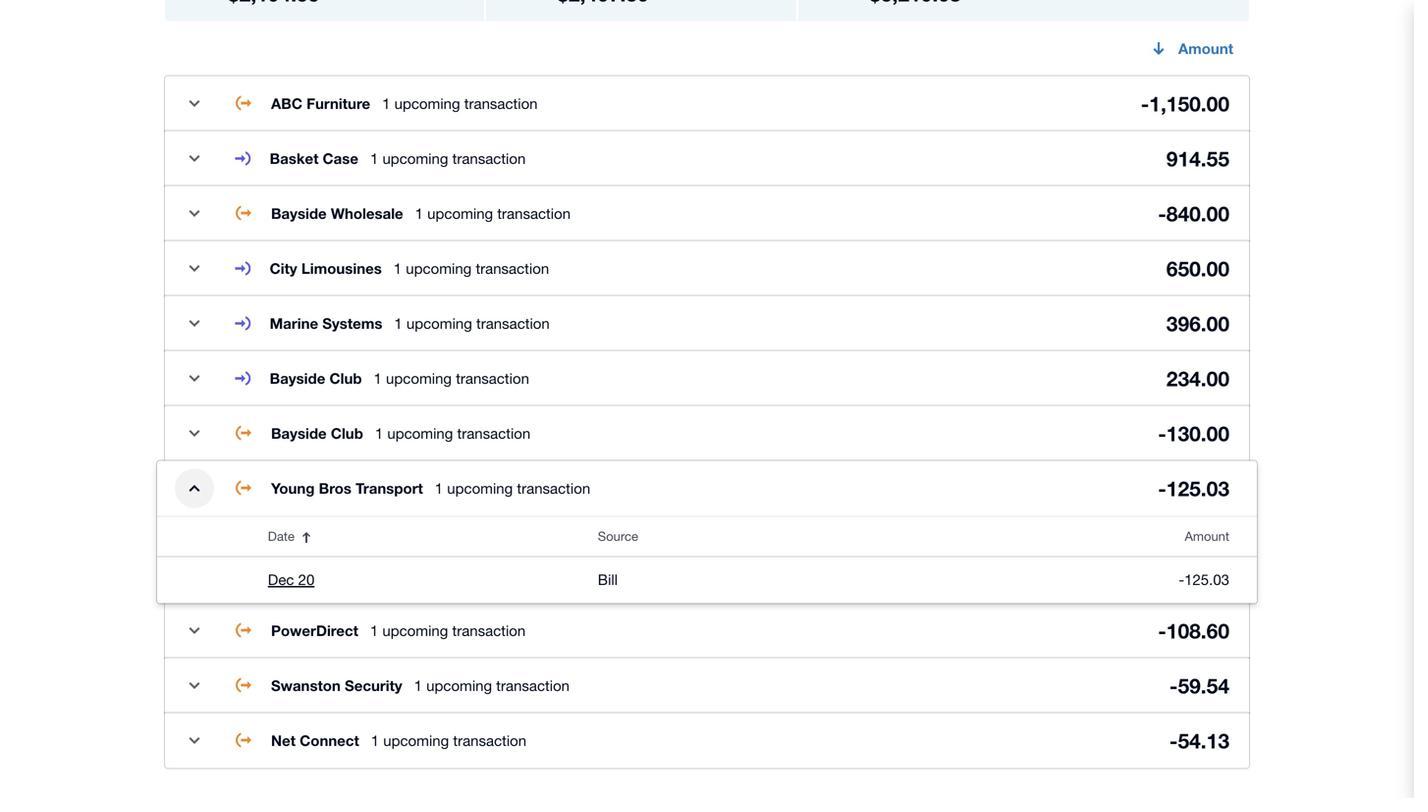 Task type: describe. For each thing, give the bounding box(es) containing it.
- for wholesale
[[1158, 201, 1166, 226]]

case
[[323, 150, 358, 167]]

- for furniture
[[1141, 91, 1149, 116]]

city limousines
[[270, 260, 382, 277]]

0 vertical spatial -125.03
[[1158, 476, 1230, 501]]

basket
[[270, 150, 319, 167]]

54.13
[[1178, 728, 1230, 753]]

-1,150.00
[[1141, 91, 1230, 116]]

upcoming for 914.55
[[382, 150, 448, 167]]

upcoming for -54.13
[[383, 732, 449, 749]]

marine systems
[[270, 315, 382, 332]]

1 for -59.54
[[414, 677, 422, 694]]

dec
[[268, 571, 294, 588]]

bill
[[598, 571, 618, 588]]

-108.60
[[1158, 618, 1230, 643]]

bayside for 130.00
[[271, 425, 327, 442]]

396.00
[[1166, 311, 1230, 336]]

abc
[[271, 95, 302, 112]]

transaction for 914.55
[[452, 150, 526, 167]]

1 for 914.55
[[370, 150, 378, 167]]

-130.00
[[1158, 421, 1230, 446]]

bros
[[319, 480, 352, 497]]

toggle image for -1,150.00
[[175, 84, 214, 123]]

840.00
[[1166, 201, 1230, 226]]

list of upcoming transactions for this contact or account within the selected timeframe element
[[157, 517, 1257, 603]]

1 upcoming transaction for -125.03
[[435, 480, 590, 497]]

1 for -840.00
[[415, 205, 423, 222]]

1 for -1,150.00
[[382, 95, 390, 112]]

young
[[271, 480, 315, 497]]

amount inside amount button
[[1185, 529, 1230, 544]]

systems
[[322, 315, 382, 332]]

date button
[[256, 517, 586, 556]]

transaction for 396.00
[[476, 315, 550, 332]]

upcoming for 396.00
[[406, 315, 472, 332]]

upcoming for 234.00
[[386, 370, 452, 387]]

1 upcoming transaction for 650.00
[[394, 260, 549, 277]]

108.60
[[1166, 618, 1230, 643]]

1 upcoming transaction for -1,150.00
[[382, 95, 538, 112]]

toggle image for -59.54
[[175, 666, 214, 706]]

-125.03 inside list of upcoming transactions for this contact or account within the selected timeframe element
[[1179, 571, 1230, 588]]

914.55
[[1166, 146, 1230, 171]]

transaction for -125.03
[[517, 480, 590, 497]]

- for security
[[1170, 673, 1178, 698]]

1 upcoming transaction for -54.13
[[371, 732, 527, 749]]

limousines
[[301, 260, 382, 277]]

1 upcoming transaction for 396.00
[[394, 315, 550, 332]]

bayside for 840.00
[[271, 205, 327, 222]]

source button
[[586, 517, 1026, 556]]

upcoming for -125.03
[[447, 480, 513, 497]]

amount button
[[1135, 29, 1249, 68]]

1 upcoming transaction for -130.00
[[375, 425, 531, 442]]

- for club
[[1158, 421, 1166, 446]]

transaction for -1,150.00
[[464, 95, 538, 112]]

powerdirect
[[271, 622, 358, 640]]

-54.13
[[1170, 728, 1230, 753]]

- for bros
[[1158, 476, 1166, 501]]

upcoming for -108.60
[[382, 622, 448, 639]]

transaction for 650.00
[[476, 260, 549, 277]]

transport
[[356, 480, 423, 497]]

1 for 234.00
[[374, 370, 382, 387]]

upcoming for -59.54
[[426, 677, 492, 694]]

connect
[[300, 732, 359, 750]]



Task type: vqa. For each thing, say whether or not it's contained in the screenshot.
'transaction' associated with -59.54
yes



Task type: locate. For each thing, give the bounding box(es) containing it.
1 right case
[[370, 150, 378, 167]]

5 toggle image from the top
[[175, 414, 214, 453]]

1 up transport
[[375, 425, 383, 442]]

1 upcoming transaction for -108.60
[[370, 622, 526, 639]]

bayside down marine
[[270, 370, 325, 387]]

club for 234.00
[[329, 370, 362, 387]]

1 upcoming transaction for 234.00
[[374, 370, 529, 387]]

1 vertical spatial 125.03
[[1184, 571, 1230, 588]]

net
[[271, 732, 296, 750]]

20
[[298, 571, 315, 588]]

transaction for -840.00
[[497, 205, 571, 222]]

transaction for -54.13
[[453, 732, 527, 749]]

security
[[345, 677, 402, 695]]

toggle image for -130.00
[[175, 414, 214, 453]]

1 vertical spatial -125.03
[[1179, 571, 1230, 588]]

1 vertical spatial club
[[331, 425, 363, 442]]

125.03 up '108.60'
[[1184, 571, 1230, 588]]

toggle image for 650.00
[[175, 249, 214, 288]]

650.00
[[1166, 256, 1230, 281]]

source
[[598, 529, 638, 544]]

- down amount popup button
[[1141, 91, 1149, 116]]

date
[[268, 529, 295, 544]]

toggle image for 234.00
[[175, 359, 214, 398]]

young bros transport
[[271, 480, 423, 497]]

marine
[[270, 315, 318, 332]]

toggle image for 396.00
[[175, 304, 214, 343]]

- down amount button
[[1158, 618, 1166, 643]]

234.00
[[1166, 366, 1230, 391]]

dec 20
[[268, 571, 315, 588]]

1 upcoming transaction
[[382, 95, 538, 112], [370, 150, 526, 167], [415, 205, 571, 222], [394, 260, 549, 277], [394, 315, 550, 332], [374, 370, 529, 387], [375, 425, 531, 442], [435, 480, 590, 497], [370, 622, 526, 639], [414, 677, 570, 694], [371, 732, 527, 749]]

1 up the security
[[370, 622, 378, 639]]

-125.03 up '108.60'
[[1179, 571, 1230, 588]]

dec 20 link
[[268, 568, 315, 592]]

toggle image for 914.55
[[175, 139, 214, 178]]

1 right furniture
[[382, 95, 390, 112]]

club up young bros transport
[[331, 425, 363, 442]]

swanston security
[[271, 677, 402, 695]]

amount inside amount popup button
[[1178, 40, 1233, 57]]

net connect
[[271, 732, 359, 750]]

1 for -54.13
[[371, 732, 379, 749]]

toggle image for -840.00
[[175, 194, 214, 233]]

0 vertical spatial 125.03
[[1166, 476, 1230, 501]]

- inside list of upcoming transactions for this contact or account within the selected timeframe element
[[1179, 571, 1184, 588]]

bayside up young
[[271, 425, 327, 442]]

0 vertical spatial bayside
[[271, 205, 327, 222]]

1 for 650.00
[[394, 260, 402, 277]]

bayside club up bros at the left of page
[[271, 425, 363, 442]]

- down 234.00
[[1158, 421, 1166, 446]]

upcoming for -840.00
[[427, 205, 493, 222]]

3 toggle image from the top
[[175, 304, 214, 343]]

upcoming for -130.00
[[387, 425, 453, 442]]

- up the -108.60
[[1179, 571, 1184, 588]]

1 upcoming transaction for -59.54
[[414, 677, 570, 694]]

2 toggle image from the top
[[175, 194, 214, 233]]

club
[[329, 370, 362, 387], [331, 425, 363, 442]]

1 right transport
[[435, 480, 443, 497]]

1 upcoming transaction for 914.55
[[370, 150, 526, 167]]

city
[[270, 260, 297, 277]]

swanston
[[271, 677, 341, 695]]

1 for -125.03
[[435, 480, 443, 497]]

1 down systems
[[374, 370, 382, 387]]

4 toggle image from the top
[[175, 359, 214, 398]]

-125.03 down -130.00
[[1158, 476, 1230, 501]]

transaction for -59.54
[[496, 677, 570, 694]]

- down the -108.60
[[1170, 673, 1178, 698]]

bayside club down marine systems on the left top
[[270, 370, 362, 387]]

amount button
[[1026, 517, 1257, 556]]

1
[[382, 95, 390, 112], [370, 150, 378, 167], [415, 205, 423, 222], [394, 260, 402, 277], [394, 315, 402, 332], [374, 370, 382, 387], [375, 425, 383, 442], [435, 480, 443, 497], [370, 622, 378, 639], [414, 677, 422, 694], [371, 732, 379, 749]]

-840.00
[[1158, 201, 1230, 226]]

1 toggle image from the top
[[175, 84, 214, 123]]

1 vertical spatial amount
[[1185, 529, 1230, 544]]

upcoming for 650.00
[[406, 260, 472, 277]]

amount up '108.60'
[[1185, 529, 1230, 544]]

amount
[[1178, 40, 1233, 57], [1185, 529, 1230, 544]]

toggle image for -108.60
[[175, 611, 214, 651]]

abc furniture
[[271, 95, 370, 112]]

1 vertical spatial bayside club
[[271, 425, 363, 442]]

1 upcoming transaction for -840.00
[[415, 205, 571, 222]]

1 right wholesale
[[415, 205, 423, 222]]

bayside club
[[270, 370, 362, 387], [271, 425, 363, 442]]

1 right connect
[[371, 732, 379, 749]]

transaction
[[464, 95, 538, 112], [452, 150, 526, 167], [497, 205, 571, 222], [476, 260, 549, 277], [476, 315, 550, 332], [456, 370, 529, 387], [457, 425, 531, 442], [517, 480, 590, 497], [452, 622, 526, 639], [496, 677, 570, 694], [453, 732, 527, 749]]

125.03
[[1166, 476, 1230, 501], [1184, 571, 1230, 588]]

0 vertical spatial bayside club
[[270, 370, 362, 387]]

1 for 396.00
[[394, 315, 402, 332]]

4 toggle image from the top
[[175, 666, 214, 706]]

club down systems
[[329, 370, 362, 387]]

transaction for -130.00
[[457, 425, 531, 442]]

-59.54
[[1170, 673, 1230, 698]]

0 vertical spatial amount
[[1178, 40, 1233, 57]]

toggle image
[[175, 84, 214, 123], [175, 249, 214, 288], [175, 469, 214, 508], [175, 666, 214, 706]]

0 vertical spatial club
[[329, 370, 362, 387]]

- for connect
[[1170, 728, 1178, 753]]

upcoming
[[394, 95, 460, 112], [382, 150, 448, 167], [427, 205, 493, 222], [406, 260, 472, 277], [406, 315, 472, 332], [386, 370, 452, 387], [387, 425, 453, 442], [447, 480, 513, 497], [382, 622, 448, 639], [426, 677, 492, 694], [383, 732, 449, 749]]

- down -59.54
[[1170, 728, 1178, 753]]

-125.03
[[1158, 476, 1230, 501], [1179, 571, 1230, 588]]

wholesale
[[331, 205, 403, 222]]

1 vertical spatial bayside
[[270, 370, 325, 387]]

furniture
[[307, 95, 370, 112]]

2 toggle image from the top
[[175, 249, 214, 288]]

- up amount button
[[1158, 476, 1166, 501]]

bayside club for -130.00
[[271, 425, 363, 442]]

basket case
[[270, 150, 358, 167]]

130.00
[[1166, 421, 1230, 446]]

1 right the security
[[414, 677, 422, 694]]

club for -130.00
[[331, 425, 363, 442]]

1 right limousines at the top left
[[394, 260, 402, 277]]

-
[[1141, 91, 1149, 116], [1158, 201, 1166, 226], [1158, 421, 1166, 446], [1158, 476, 1166, 501], [1179, 571, 1184, 588], [1158, 618, 1166, 643], [1170, 673, 1178, 698], [1170, 728, 1178, 753]]

3 toggle image from the top
[[175, 469, 214, 508]]

toggle image
[[175, 139, 214, 178], [175, 194, 214, 233], [175, 304, 214, 343], [175, 359, 214, 398], [175, 414, 214, 453], [175, 611, 214, 651], [175, 721, 214, 761]]

59.54
[[1178, 673, 1230, 698]]

2 vertical spatial bayside
[[271, 425, 327, 442]]

125.03 down 130.00
[[1166, 476, 1230, 501]]

6 toggle image from the top
[[175, 611, 214, 651]]

1 toggle image from the top
[[175, 139, 214, 178]]

1 right systems
[[394, 315, 402, 332]]

upcoming for -1,150.00
[[394, 95, 460, 112]]

1 for -130.00
[[375, 425, 383, 442]]

bayside wholesale
[[271, 205, 403, 222]]

toggle image for -54.13
[[175, 721, 214, 761]]

1,150.00
[[1149, 91, 1230, 116]]

125.03 inside list of upcoming transactions for this contact or account within the selected timeframe element
[[1184, 571, 1230, 588]]

1 for -108.60
[[370, 622, 378, 639]]

bayside down basket
[[271, 205, 327, 222]]

amount up 1,150.00
[[1178, 40, 1233, 57]]

bayside club for 234.00
[[270, 370, 362, 387]]

7 toggle image from the top
[[175, 721, 214, 761]]

bayside
[[271, 205, 327, 222], [270, 370, 325, 387], [271, 425, 327, 442]]

transaction for 234.00
[[456, 370, 529, 387]]

transaction for -108.60
[[452, 622, 526, 639]]

- down 914.55 at the right top of page
[[1158, 201, 1166, 226]]



